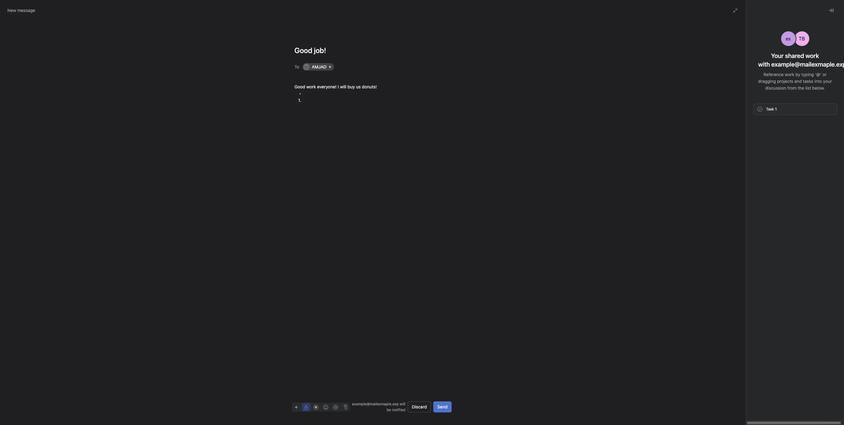 Task type: locate. For each thing, give the bounding box(es) containing it.
example@mailexmaple.exp inside you and example@mailexmaple.exp joined 8 minutes ago
[[756, 215, 818, 221]]

1 vertical spatial to
[[772, 153, 776, 158]]

message up "falling"
[[750, 153, 770, 158]]

work for good work everyone! i will buy us donuts!
[[306, 84, 316, 89]]

at risk
[[730, 47, 747, 54]]

0 horizontal spatial example@mailexmaple.exp
[[352, 402, 399, 407]]

new message
[[7, 8, 35, 13]]

example@mailexmaple.exp inside example@mailexmaple.exp will be notified
[[352, 402, 399, 407]]

by
[[796, 72, 800, 77]]

you and example@mailexmaple.exp joined button
[[737, 215, 833, 221]]

black down update
[[748, 199, 759, 205]]

work right good
[[306, 84, 316, 89]]

black up now on the right
[[758, 103, 769, 108]]

0 vertical spatial work
[[806, 52, 819, 59]]

of
[[770, 84, 774, 90]]

to
[[751, 91, 755, 96], [772, 153, 776, 158]]

send for send
[[437, 404, 448, 410]]

new
[[7, 8, 16, 13]]

1 horizontal spatial work
[[785, 72, 794, 77]]

i
[[283, 71, 284, 76], [338, 84, 339, 89]]

amjad cell
[[303, 63, 334, 71]]

amjad
[[312, 64, 326, 69]]

shared
[[785, 52, 804, 59]]

minutes
[[740, 223, 754, 227]]

formatting image
[[304, 405, 308, 410]]

example@mailexmaple.exp will be notified
[[352, 402, 405, 412]]

record a video image
[[313, 405, 318, 410]]

let's
[[735, 91, 743, 96]]

1 horizontal spatial example@mailexmaple.exp
[[756, 215, 818, 221]]

amjad row
[[303, 63, 450, 72]]

is
[[746, 84, 749, 90], [751, 169, 755, 174]]

0 horizontal spatial i
[[283, 71, 284, 76]]

work up projects
[[785, 72, 794, 77]]

Add subject text field
[[287, 45, 459, 55]]

ex
[[786, 36, 791, 41], [747, 232, 751, 236]]

the
[[750, 84, 756, 90], [798, 85, 804, 91], [756, 91, 762, 96]]

work inside the edit message draft "document"
[[306, 84, 316, 89]]

tyler black link down first
[[737, 199, 759, 205]]

be
[[387, 408, 391, 412]]

tyler up first
[[737, 176, 747, 181]]

task 1
[[766, 107, 777, 111]]

track inside 'latest status update' element
[[735, 68, 747, 73]]

tyler black link inside 'latest status update' element
[[747, 103, 769, 108]]

0 vertical spatial message
[[17, 8, 35, 13]]

0 vertical spatial is
[[746, 84, 749, 90]]

1 horizontal spatial is
[[751, 169, 755, 174]]

0 horizontal spatial send
[[437, 404, 448, 410]]

notified
[[392, 408, 405, 412]]

tyler down first
[[737, 199, 747, 205]]

tyler up just on the right top of page
[[747, 103, 757, 108]]

0 vertical spatial will
[[340, 84, 346, 89]]

halloween?
[[775, 84, 797, 90]]

2 horizontal spatial and
[[794, 79, 802, 84]]

1 vertical spatial is
[[751, 169, 755, 174]]

track
[[735, 68, 747, 73], [737, 169, 750, 174]]

i right 'everyone!'
[[338, 84, 339, 89]]

1 vertical spatial and
[[794, 79, 802, 84]]

is left "falling"
[[751, 169, 755, 174]]

i inside "document"
[[338, 84, 339, 89]]

send for send message to members
[[737, 153, 749, 158]]

projects
[[777, 79, 793, 84]]

close image
[[829, 8, 834, 13], [818, 415, 823, 420]]

1 vertical spatial example@mailexmaple.exp
[[352, 402, 399, 407]]

2 horizontal spatial work
[[806, 52, 819, 59]]

message
[[17, 8, 35, 13], [750, 153, 770, 158]]

1 vertical spatial ex
[[747, 232, 751, 236]]

1 vertical spatial work
[[785, 72, 794, 77]]

2 vertical spatial work
[[306, 84, 316, 89]]

black down project created
[[748, 255, 759, 260]]

tb
[[799, 36, 805, 41]]

reference work by typing '@' or dragging projects and tasks into your discussion from the list below.
[[758, 72, 832, 91]]

emoji image
[[323, 405, 328, 410]]

1 horizontal spatial and
[[747, 215, 755, 221]]

now,
[[784, 91, 793, 96]]

0 horizontal spatial will
[[340, 84, 346, 89]]

black inside track is falling tyler black
[[748, 176, 759, 181]]

black inside the tyler black just now
[[758, 103, 769, 108]]

typing
[[802, 72, 814, 77]]

or
[[823, 72, 827, 77]]

and down amjad
[[312, 71, 320, 76]]

into
[[815, 79, 822, 84]]

what
[[735, 84, 744, 90]]

example@mailexmaple.exp
[[756, 215, 818, 221], [352, 402, 399, 407]]

0 vertical spatial close image
[[829, 8, 834, 13]]

1 vertical spatial message
[[750, 153, 770, 158]]

joined
[[819, 215, 833, 221]]

1 horizontal spatial send
[[737, 153, 749, 158]]

send right discard
[[437, 404, 448, 410]]

ago
[[755, 223, 762, 227]]

tyler black link for first
[[737, 199, 759, 205]]

tyler black link for project created
[[737, 255, 759, 260]]

hide sidebar image
[[8, 5, 13, 10]]

less!
[[327, 71, 336, 76]]

send up track is falling button
[[737, 153, 749, 158]]

tyler black link down track is falling button
[[737, 176, 759, 181]]

0 horizontal spatial is
[[746, 84, 749, 90]]

risk!
[[811, 91, 820, 96]]

1 horizontal spatial message
[[750, 153, 770, 158]]

send button
[[433, 402, 452, 413]]

send
[[737, 153, 749, 158], [437, 404, 448, 410]]

update
[[748, 192, 764, 197]]

to left members
[[772, 153, 776, 158]]

you and example@mailexmaple.exp joined 8 minutes ago
[[737, 215, 833, 227]]

work up with example@mailexmaple.exp
[[806, 52, 819, 59]]

1 horizontal spatial will
[[400, 402, 405, 407]]

will inside the edit message draft "document"
[[340, 84, 346, 89]]

tyler inside "first update tyler black"
[[737, 199, 747, 205]]

track inside track is falling tyler black
[[737, 169, 750, 174]]

toolbar
[[292, 403, 341, 412]]

black
[[758, 103, 769, 108], [748, 176, 759, 181], [748, 199, 759, 205], [748, 255, 759, 260]]

to right 'go'
[[751, 91, 755, 96]]

0 vertical spatial to
[[751, 91, 755, 96]]

work inside reference work by typing '@' or dragging projects and tasks into your discussion from the list below.
[[785, 72, 794, 77]]

summary
[[735, 78, 755, 83]]

and inside reference work by typing '@' or dragging projects and tasks into your discussion from the list below.
[[794, 79, 802, 84]]

and up it's
[[794, 79, 802, 84]]

will up notified
[[400, 402, 405, 407]]

i left expect
[[283, 71, 284, 76]]

thing
[[773, 91, 783, 96]]

send message to members button
[[737, 153, 799, 158]]

project created tyler black
[[737, 248, 772, 260]]

first update tyler black
[[737, 192, 764, 205]]

1 vertical spatial track
[[737, 169, 750, 174]]

black inside project created tyler black
[[748, 255, 759, 260]]

the up we're at top
[[798, 85, 804, 91]]

track is falling
[[735, 68, 768, 73]]

expand good job! image
[[808, 415, 813, 420]]

from
[[787, 85, 797, 91]]

1 vertical spatial will
[[400, 402, 405, 407]]

0 horizontal spatial close image
[[818, 415, 823, 420]]

ex left tb on the right of page
[[786, 36, 791, 41]]

november,
[[805, 84, 827, 90]]

track left "falling"
[[737, 169, 750, 174]]

and up the minutes
[[747, 215, 755, 221]]

expect
[[285, 71, 299, 76]]

black down track is falling button
[[748, 176, 759, 181]]

tyler inside the tyler black just now
[[747, 103, 757, 108]]

2 vertical spatial and
[[747, 215, 755, 221]]

example@mailexmaple.exp up ago
[[756, 215, 818, 221]]

tyler black link up now on the right
[[747, 103, 769, 108]]

message right new at the left of page
[[17, 8, 35, 13]]

ex down the minutes
[[747, 232, 751, 236]]

0 horizontal spatial message
[[17, 8, 35, 13]]

send inside button
[[437, 404, 448, 410]]

will
[[340, 84, 346, 89], [400, 402, 405, 407]]

tasks
[[803, 79, 813, 84]]

8
[[737, 223, 739, 227]]

1 vertical spatial send
[[437, 404, 448, 410]]

0 horizontal spatial work
[[306, 84, 316, 89]]

0 vertical spatial send
[[737, 153, 749, 158]]

1 horizontal spatial close image
[[829, 8, 834, 13]]

1 horizontal spatial i
[[338, 84, 339, 89]]

work
[[806, 52, 819, 59], [785, 72, 794, 77], [306, 84, 316, 89]]

example@mailexmaple.exp up be
[[352, 402, 399, 407]]

0 vertical spatial example@mailexmaple.exp
[[756, 215, 818, 221]]

to
[[294, 64, 299, 69]]

everyone!
[[317, 84, 336, 89]]

0 horizontal spatial to
[[751, 91, 755, 96]]

and
[[312, 71, 320, 76], [794, 79, 802, 84], [747, 215, 755, 221]]

1 vertical spatial i
[[338, 84, 339, 89]]

is up 'go'
[[746, 84, 749, 90]]

latest status update element
[[730, 60, 836, 119]]

track up summary
[[735, 68, 747, 73]]

1
[[775, 107, 777, 111]]

tyler down project created
[[737, 255, 747, 260]]

tyler
[[747, 103, 757, 108], [737, 176, 747, 181], [737, 199, 747, 205], [737, 255, 747, 260]]

tyler black link down project created
[[737, 255, 759, 260]]

0 horizontal spatial ex
[[747, 232, 751, 236]]

0 vertical spatial track
[[735, 68, 747, 73]]

message for send
[[750, 153, 770, 158]]

0 horizontal spatial and
[[312, 71, 320, 76]]

0 vertical spatial ex
[[786, 36, 791, 41]]

will left 'buy'
[[340, 84, 346, 89]]

track is falling tyler black
[[737, 169, 770, 181]]



Task type: vqa. For each thing, say whether or not it's contained in the screenshot.
Last task completed on Oct 24 at the top left of the page
no



Task type: describe. For each thing, give the bounding box(es) containing it.
send message to members
[[737, 153, 799, 158]]

discard button
[[408, 402, 431, 413]]

summary what is the origin of halloween? it's november, let's go to the next thing now, we're at risk!
[[735, 78, 828, 96]]

task
[[766, 107, 774, 111]]

minimize image
[[733, 8, 738, 13]]

tyler inside track is falling tyler black
[[737, 176, 747, 181]]

reference
[[764, 72, 784, 77]]

edit message draft document
[[287, 84, 459, 108]]

1 horizontal spatial to
[[772, 153, 776, 158]]

no
[[321, 71, 326, 76]]

is inside summary what is the origin of halloween? it's november, let's go to the next thing now, we're at risk!
[[746, 84, 749, 90]]

we're
[[794, 91, 805, 96]]

good work everyone! i will buy us donuts!
[[294, 84, 377, 89]]

go
[[744, 91, 749, 96]]

1 horizontal spatial ex
[[786, 36, 791, 41]]

tyler black link for track
[[737, 176, 759, 181]]

donuts!
[[362, 84, 377, 89]]

message for new
[[17, 8, 35, 13]]

the inside reference work by typing '@' or dragging projects and tasks into your discussion from the list below.
[[798, 85, 804, 91]]

members
[[778, 153, 799, 158]]

now
[[755, 109, 763, 113]]

'@'
[[815, 72, 821, 77]]

the left origin
[[750, 84, 756, 90]]

with example@mailexmaple.exp
[[758, 61, 844, 68]]

discussion
[[765, 85, 786, 91]]

0 vertical spatial and
[[312, 71, 320, 76]]

list
[[805, 85, 811, 91]]

just
[[747, 109, 754, 113]]

us
[[356, 84, 361, 89]]

tyler black just now
[[747, 103, 769, 113]]

first update button
[[737, 192, 786, 198]]

falling
[[756, 169, 770, 174]]

Project description title text field
[[279, 52, 345, 65]]

discard
[[412, 404, 427, 410]]

to inside summary what is the origin of halloween? it's november, let's go to the next thing now, we're at risk!
[[751, 91, 755, 96]]

and inside you and example@mailexmaple.exp joined 8 minutes ago
[[747, 215, 755, 221]]

at mention image
[[333, 405, 338, 410]]

black inside "first update tyler black"
[[748, 199, 759, 205]]

will inside example@mailexmaple.exp will be notified
[[400, 402, 405, 407]]

your
[[823, 79, 832, 84]]

good
[[294, 84, 305, 89]]

is falling
[[749, 68, 768, 73]]

next
[[763, 91, 772, 96]]

first
[[737, 192, 747, 197]]

1 vertical spatial close image
[[818, 415, 823, 420]]

track for track is falling tyler black
[[737, 169, 750, 174]]

is inside track is falling tyler black
[[751, 169, 755, 174]]

work for reference work by typing '@' or dragging projects and tasks into your discussion from the list below.
[[785, 72, 794, 77]]

track for track is falling
[[735, 68, 747, 73]]

the down origin
[[756, 91, 762, 96]]

tyler inside project created tyler black
[[737, 255, 747, 260]]

you
[[737, 215, 745, 221]]

project created
[[737, 248, 772, 253]]

dragging
[[758, 79, 776, 84]]

your
[[771, 52, 784, 59]]

work inside your shared work with example@mailexmaple.exp
[[806, 52, 819, 59]]

i expect 100% and no less!
[[283, 71, 336, 76]]

insert an object image
[[294, 405, 298, 409]]

at
[[806, 91, 810, 96]]

buy
[[347, 84, 355, 89]]

100%
[[300, 71, 311, 76]]

track is falling button
[[737, 168, 777, 174]]

your shared work with example@mailexmaple.exp
[[758, 52, 844, 68]]

below.
[[812, 85, 825, 91]]

0 vertical spatial i
[[283, 71, 284, 76]]

it's
[[798, 84, 804, 90]]

origin
[[758, 84, 769, 90]]

good job!
[[753, 415, 773, 420]]



